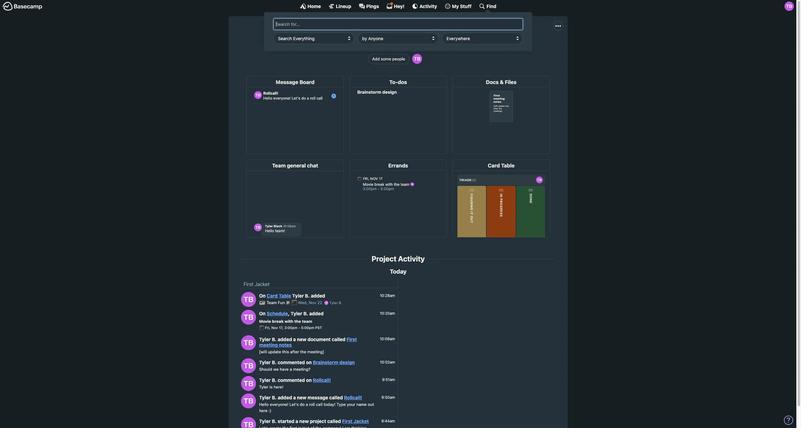 Task type: locate. For each thing, give the bounding box(es) containing it.
tyler is here!
[[259, 385, 283, 390]]

added up 22
[[311, 294, 325, 299]]

called
[[332, 337, 346, 343], [329, 396, 343, 401], [327, 419, 341, 425]]

the right "after"
[[300, 350, 306, 355]]

0 vertical spatial rollcall!
[[313, 378, 331, 384]]

first meeting notes
[[259, 337, 357, 348]]

here
[[259, 409, 268, 414]]

tyler up should
[[259, 360, 271, 366]]

tyler
[[292, 294, 304, 299], [330, 301, 338, 306], [291, 311, 302, 317], [259, 337, 271, 343], [259, 360, 271, 366], [259, 378, 271, 384], [259, 385, 269, 390], [259, 396, 271, 401], [259, 419, 271, 425]]

1 horizontal spatial and
[[451, 43, 459, 48]]

tyler b. started a new project called first jacket
[[259, 419, 369, 425]]

of right lot
[[492, 43, 497, 48]]

new for document
[[297, 337, 307, 343]]

new down -
[[297, 337, 307, 343]]

jacket up 'card'
[[255, 282, 270, 288]]

[will
[[259, 350, 267, 355]]

notes
[[279, 343, 292, 348]]

3:00pm
[[285, 326, 298, 330]]

meeting
[[259, 343, 278, 348]]

a right started
[[296, 419, 298, 425]]

activity
[[420, 3, 437, 9], [398, 255, 425, 264]]

0 vertical spatial new
[[297, 337, 307, 343]]

2 of from the left
[[492, 43, 497, 48]]

10:08am element
[[380, 337, 395, 342]]

2 on from the top
[[306, 378, 312, 384]]

first jacket link down your
[[342, 419, 369, 425]]

on for on card table tyler b. added
[[259, 294, 266, 299]]

nov left 22
[[309, 301, 316, 306]]

find button
[[479, 3, 497, 9]]

2 vertical spatial new
[[299, 419, 309, 425]]

a down tyler b. commented on rollcall!
[[293, 396, 296, 401]]

my stuff button
[[445, 3, 472, 9]]

tyler black image
[[412, 54, 422, 64], [324, 301, 329, 306], [241, 310, 256, 325], [241, 336, 256, 351], [241, 377, 256, 392], [241, 394, 256, 409], [241, 418, 256, 429]]

a inside hello everyone! let's do a roll call today! type your name out here :)
[[306, 403, 308, 408]]

first inside the 'first jacket let's create the first jacket of the company! i am thinking rabits and strips and colors! a lot of colors!'
[[371, 29, 392, 41]]

1 horizontal spatial rollcall!
[[344, 396, 362, 401]]

first
[[320, 43, 329, 48]]

team
[[302, 319, 312, 324]]

0 horizontal spatial jacket
[[255, 282, 270, 288]]

called right project at bottom left
[[327, 419, 341, 425]]

0 horizontal spatial rollcall! link
[[313, 378, 331, 384]]

am
[[385, 43, 392, 48]]

10:02am element
[[380, 361, 395, 365]]

b. up tyler is here! on the left
[[272, 378, 277, 384]]

2 horizontal spatial jacket
[[394, 29, 426, 41]]

create
[[296, 43, 310, 48]]

colors!
[[460, 43, 476, 48], [498, 43, 513, 48]]

tyler black image
[[785, 2, 794, 11], [241, 293, 256, 307], [241, 359, 256, 374]]

nov
[[309, 301, 316, 306], [271, 326, 278, 330]]

b. for tyler b. started a new project called first jacket
[[272, 419, 277, 425]]

9:50am element
[[382, 396, 395, 400]]

movie break with the team link
[[259, 319, 312, 324]]

0 horizontal spatial of
[[345, 43, 349, 48]]

added down 17,
[[278, 337, 292, 343]]

1 horizontal spatial colors!
[[498, 43, 513, 48]]

0 vertical spatial activity
[[420, 3, 437, 9]]

lineup
[[336, 3, 351, 9]]

jacket
[[394, 29, 426, 41], [255, 282, 270, 288], [354, 419, 369, 425]]

1 commented from the top
[[278, 360, 305, 366]]

your
[[347, 403, 355, 408]]

0 horizontal spatial nov
[[271, 326, 278, 330]]

first
[[371, 29, 392, 41], [244, 282, 254, 288], [347, 337, 357, 343], [342, 419, 353, 425]]

name
[[357, 403, 367, 408]]

10:02am
[[380, 361, 395, 365]]

schedule
[[267, 311, 288, 317]]

jacket down name
[[354, 419, 369, 425]]

colors! right lot
[[498, 43, 513, 48]]

Search for… search field
[[274, 18, 523, 30]]

new for message
[[297, 396, 307, 401]]

0 vertical spatial jacket
[[394, 29, 426, 41]]

first jacket
[[244, 282, 270, 288]]

tyler up is at the left of page
[[259, 378, 271, 384]]

let's for first
[[284, 43, 294, 48]]

2 vertical spatial tyler black image
[[241, 359, 256, 374]]

2 vertical spatial called
[[327, 419, 341, 425]]

tyler b. added a new message called rollcall!
[[259, 396, 362, 401]]

nov left 17,
[[271, 326, 278, 330]]

stuff
[[460, 3, 472, 9]]

b. up team
[[304, 311, 308, 317]]

1 vertical spatial nov
[[271, 326, 278, 330]]

0 vertical spatial called
[[332, 337, 346, 343]]

0 vertical spatial on
[[306, 360, 312, 366]]

b. for tyler b.
[[339, 301, 342, 306]]

find
[[487, 3, 497, 9]]

hey!
[[394, 3, 405, 9]]

team fun
[[267, 301, 286, 306]]

on
[[259, 294, 266, 299], [259, 311, 266, 317]]

1 vertical spatial first jacket link
[[342, 419, 369, 425]]

1 and from the left
[[427, 43, 435, 48]]

commented down the should we have a meeting?
[[278, 378, 305, 384]]

b. up everyone!
[[272, 396, 277, 401]]

17,
[[279, 326, 283, 330]]

1 vertical spatial on
[[306, 378, 312, 384]]

2 and from the left
[[451, 43, 459, 48]]

a right have
[[290, 368, 292, 373]]

this
[[282, 350, 289, 355]]

0 vertical spatial on
[[259, 294, 266, 299]]

tyler down fri, at bottom left
[[259, 337, 271, 343]]

let's inside hello everyone! let's do a roll call today! type your name out here :)
[[290, 403, 299, 408]]

on card table tyler b. added
[[259, 294, 325, 299]]

1 vertical spatial new
[[297, 396, 307, 401]]

type
[[337, 403, 346, 408]]

tyler black image for tyler b. added a new message called
[[241, 394, 256, 409]]

2 on from the top
[[259, 311, 266, 317]]

1 vertical spatial jacket
[[255, 282, 270, 288]]

2 colors! from the left
[[498, 43, 513, 48]]

1 vertical spatial rollcall! link
[[344, 396, 362, 401]]

new
[[297, 337, 307, 343], [297, 396, 307, 401], [299, 419, 309, 425]]

a right notes
[[293, 337, 296, 343]]

activity left my
[[420, 3, 437, 9]]

0 vertical spatial nov
[[309, 301, 316, 306]]

first for first meeting notes
[[347, 337, 357, 343]]

rollcall! link down brainstorm
[[313, 378, 331, 384]]

10:08am
[[380, 337, 395, 342]]

team
[[267, 301, 277, 306]]

0 vertical spatial rollcall! link
[[313, 378, 331, 384]]

of right the jacket
[[345, 43, 349, 48]]

,
[[288, 311, 290, 317]]

1 vertical spatial on
[[259, 311, 266, 317]]

let's left the do
[[290, 403, 299, 408]]

table
[[279, 294, 291, 299]]

tyler black image for tyler b. commented on
[[241, 377, 256, 392]]

and right strips
[[451, 43, 459, 48]]

10:20am
[[380, 312, 395, 316]]

called right document
[[332, 337, 346, 343]]

first jacket link up 'card'
[[244, 282, 270, 288]]

tyler left is at the left of page
[[259, 385, 269, 390]]

1 horizontal spatial nov
[[309, 301, 316, 306]]

colors! left a
[[460, 43, 476, 48]]

on up movie
[[259, 311, 266, 317]]

new for project
[[299, 419, 309, 425]]

0 vertical spatial tyler black image
[[785, 2, 794, 11]]

1 vertical spatial let's
[[290, 403, 299, 408]]

tyler right 22
[[330, 301, 338, 306]]

with
[[285, 319, 293, 324]]

1 on from the top
[[306, 360, 312, 366]]

on for brainstorm
[[306, 360, 312, 366]]

b. up update
[[272, 337, 277, 343]]

0 vertical spatial let's
[[284, 43, 294, 48]]

rollcall! link
[[313, 378, 331, 384], [344, 396, 362, 401]]

new left project at bottom left
[[299, 419, 309, 425]]

tyler black image for tyler b. added
[[241, 293, 256, 307]]

on up meeting?
[[306, 360, 312, 366]]

tyler up hello at the bottom left of page
[[259, 396, 271, 401]]

1 horizontal spatial jacket
[[354, 419, 369, 425]]

and
[[427, 43, 435, 48], [451, 43, 459, 48]]

called up the type
[[329, 396, 343, 401]]

on down meeting?
[[306, 378, 312, 384]]

new up the do
[[297, 396, 307, 401]]

hey! button
[[387, 2, 405, 9]]

is
[[270, 385, 273, 390]]

commented up the should we have a meeting?
[[278, 360, 305, 366]]

b. right 22
[[339, 301, 342, 306]]

1 on from the top
[[259, 294, 266, 299]]

meeting]
[[308, 350, 324, 355]]

and left strips
[[427, 43, 435, 48]]

1 horizontal spatial of
[[492, 43, 497, 48]]

tyler for tyler b. added a new document called
[[259, 337, 271, 343]]

1 vertical spatial activity
[[398, 255, 425, 264]]

rollcall! down brainstorm
[[313, 378, 331, 384]]

on for on schedule ,       tyler b. added
[[259, 311, 266, 317]]

b. left started
[[272, 419, 277, 425]]

2 commented from the top
[[278, 378, 305, 384]]

0 vertical spatial commented
[[278, 360, 305, 366]]

jacket for first jacket
[[255, 282, 270, 288]]

1 vertical spatial rollcall!
[[344, 396, 362, 401]]

after
[[290, 350, 299, 355]]

a for project
[[296, 419, 298, 425]]

1 vertical spatial called
[[329, 396, 343, 401]]

tyler up wed,
[[292, 294, 304, 299]]

called for message
[[329, 396, 343, 401]]

of
[[345, 43, 349, 48], [492, 43, 497, 48]]

switch accounts image
[[2, 2, 42, 11]]

0 vertical spatial first jacket link
[[244, 282, 270, 288]]

a right the do
[[306, 403, 308, 408]]

let's left create
[[284, 43, 294, 48]]

1 vertical spatial tyler black image
[[241, 293, 256, 307]]

tyler black image inside the main element
[[785, 2, 794, 11]]

0 horizontal spatial and
[[427, 43, 435, 48]]

0 horizontal spatial colors!
[[460, 43, 476, 48]]

commented for brainstorm design
[[278, 360, 305, 366]]

1 vertical spatial commented
[[278, 378, 305, 384]]

on schedule ,       tyler b. added
[[259, 311, 324, 317]]

commented
[[278, 360, 305, 366], [278, 378, 305, 384]]

a for document
[[293, 337, 296, 343]]

pst
[[315, 326, 322, 330]]

tyler for tyler b. commented on rollcall!
[[259, 378, 271, 384]]

1 horizontal spatial rollcall! link
[[344, 396, 362, 401]]

1 horizontal spatial first jacket link
[[342, 419, 369, 425]]

on left 'card'
[[259, 294, 266, 299]]

first inside "first meeting notes"
[[347, 337, 357, 343]]

project
[[372, 255, 397, 264]]

b. for tyler b. commented on rollcall!
[[272, 378, 277, 384]]

add some people
[[372, 56, 405, 61]]

let's inside the 'first jacket let's create the first jacket of the company! i am thinking rabits and strips and colors! a lot of colors!'
[[284, 43, 294, 48]]

activity up today
[[398, 255, 425, 264]]

called for project
[[327, 419, 341, 425]]

rollcall! link for tyler b. added a new message called
[[344, 396, 362, 401]]

the up -
[[295, 319, 301, 324]]

[will update this after the meeting]
[[259, 350, 324, 355]]

rollcall! up your
[[344, 396, 362, 401]]

rollcall! link up your
[[344, 396, 362, 401]]

everyone!
[[270, 403, 289, 408]]

added up everyone!
[[278, 396, 292, 401]]

tyler black image for tyler b. started a new project called
[[241, 418, 256, 429]]

jacket up thinking
[[394, 29, 426, 41]]

break
[[272, 319, 284, 324]]

b.
[[305, 294, 310, 299], [339, 301, 342, 306], [304, 311, 308, 317], [272, 337, 277, 343], [272, 360, 277, 366], [272, 378, 277, 384], [272, 396, 277, 401], [272, 419, 277, 425]]

meeting?
[[293, 368, 311, 373]]

b. up we at bottom
[[272, 360, 277, 366]]

tyler for tyler is here!
[[259, 385, 269, 390]]

added
[[311, 294, 325, 299], [309, 311, 324, 317], [278, 337, 292, 343], [278, 396, 292, 401]]

tyler down here in the left bottom of the page
[[259, 419, 271, 425]]

lot
[[482, 43, 491, 48]]

jacket inside the 'first jacket let's create the first jacket of the company! i am thinking rabits and strips and colors! a lot of colors!'
[[394, 29, 426, 41]]



Task type: vqa. For each thing, say whether or not it's contained in the screenshot.


Task type: describe. For each thing, give the bounding box(es) containing it.
tyler black image for on
[[241, 310, 256, 325]]

9:50am
[[382, 396, 395, 400]]

add some people link
[[368, 54, 410, 64]]

1 colors! from the left
[[460, 43, 476, 48]]

brainstorm
[[313, 360, 338, 366]]

schedule link
[[267, 311, 288, 317]]

wed,
[[298, 301, 308, 306]]

company!
[[359, 43, 382, 48]]

tyler b.
[[329, 301, 342, 306]]

design
[[340, 360, 355, 366]]

project activity
[[372, 255, 425, 264]]

10:28am element
[[380, 294, 395, 299]]

b. up the wed, nov 22
[[305, 294, 310, 299]]

0 horizontal spatial rollcall!
[[313, 378, 331, 384]]

the left company!
[[351, 43, 358, 48]]

wed, nov 22
[[298, 301, 324, 306]]

hello everyone! let's do a roll call today! type your name out here :)
[[259, 403, 374, 414]]

nov inside the movie break with the team fri, nov 17, 3:00pm -     5:00pm pst
[[271, 326, 278, 330]]

pings button
[[359, 3, 379, 9]]

my
[[452, 3, 459, 9]]

card table link
[[267, 294, 291, 299]]

the inside the movie break with the team fri, nov 17, 3:00pm -     5:00pm pst
[[295, 319, 301, 324]]

started
[[278, 419, 295, 425]]

10:20am element
[[380, 312, 395, 316]]

message
[[308, 396, 328, 401]]

commented for rollcall!
[[278, 378, 305, 384]]

b. for tyler b. added a new message called rollcall!
[[272, 396, 277, 401]]

update
[[268, 350, 281, 355]]

document
[[308, 337, 331, 343]]

first for first jacket
[[244, 282, 254, 288]]

called for document
[[332, 337, 346, 343]]

movie break with the team fri, nov 17, 3:00pm -     5:00pm pst
[[259, 319, 322, 330]]

jacket for first jacket let's create the first jacket of the company! i am thinking rabits and strips and colors! a lot of colors!
[[394, 29, 426, 41]]

-
[[299, 326, 300, 330]]

9:44am element
[[382, 419, 395, 424]]

first jacket let's create the first jacket of the company! i am thinking rabits and strips and colors! a lot of colors!
[[284, 29, 513, 48]]

pings
[[366, 3, 379, 9]]

we
[[273, 368, 279, 373]]

tyler for tyler b. commented on brainstorm design
[[259, 360, 271, 366]]

home link
[[300, 3, 321, 9]]

main element
[[0, 0, 797, 51]]

2 vertical spatial jacket
[[354, 419, 369, 425]]

my stuff
[[452, 3, 472, 9]]

5:00pm
[[301, 326, 314, 330]]

tyler b. added a new document called
[[259, 337, 347, 343]]

thinking
[[394, 43, 412, 48]]

9:44am
[[382, 419, 395, 424]]

tyler for tyler b.
[[330, 301, 338, 306]]

brainstorm design link
[[313, 360, 355, 366]]

people
[[392, 56, 405, 61]]

:)
[[269, 409, 271, 414]]

let's for hello
[[290, 403, 299, 408]]

jacket
[[330, 43, 344, 48]]

should
[[259, 368, 272, 373]]

b. for tyler b. added a new document called
[[272, 337, 277, 343]]

do
[[300, 403, 305, 408]]

fun
[[278, 301, 285, 306]]

movie
[[259, 319, 271, 324]]

call
[[316, 403, 323, 408]]

strips
[[437, 43, 449, 48]]

activity link
[[412, 3, 437, 9]]

first for first jacket let's create the first jacket of the company! i am thinking rabits and strips and colors! a lot of colors!
[[371, 29, 392, 41]]

1 of from the left
[[345, 43, 349, 48]]

a for message
[[293, 396, 296, 401]]

home
[[308, 3, 321, 9]]

today
[[390, 269, 407, 275]]

9:51am element
[[382, 378, 395, 383]]

tyler for tyler b. added a new message called rollcall!
[[259, 396, 271, 401]]

0 horizontal spatial first jacket link
[[244, 282, 270, 288]]

rollcall! link for tyler b. commented on
[[313, 378, 331, 384]]

b. for tyler b. commented on brainstorm design
[[272, 360, 277, 366]]

activity inside the main element
[[420, 3, 437, 9]]

roll
[[309, 403, 315, 408]]

on for rollcall!
[[306, 378, 312, 384]]

out
[[368, 403, 374, 408]]

22
[[318, 301, 322, 306]]

today!
[[324, 403, 336, 408]]

a
[[477, 43, 480, 48]]

add
[[372, 56, 380, 61]]

10:28am
[[380, 294, 395, 299]]

project
[[310, 419, 326, 425]]

hello
[[259, 403, 269, 408]]

tyler black image for tyler b. commented on brainstorm design
[[241, 359, 256, 374]]

the left "first"
[[311, 43, 319, 48]]

tyler right ,
[[291, 311, 302, 317]]

rabits
[[413, 43, 426, 48]]

have
[[280, 368, 289, 373]]

tyler black image for tyler b. added a new document called
[[241, 336, 256, 351]]

fri,
[[265, 326, 270, 330]]

tyler for tyler b. started a new project called first jacket
[[259, 419, 271, 425]]

added down 22
[[309, 311, 324, 317]]

first meeting notes link
[[259, 337, 357, 348]]

lineup link
[[329, 3, 351, 9]]

tyler b. commented on brainstorm design
[[259, 360, 355, 366]]

9:51am
[[382, 378, 395, 383]]



